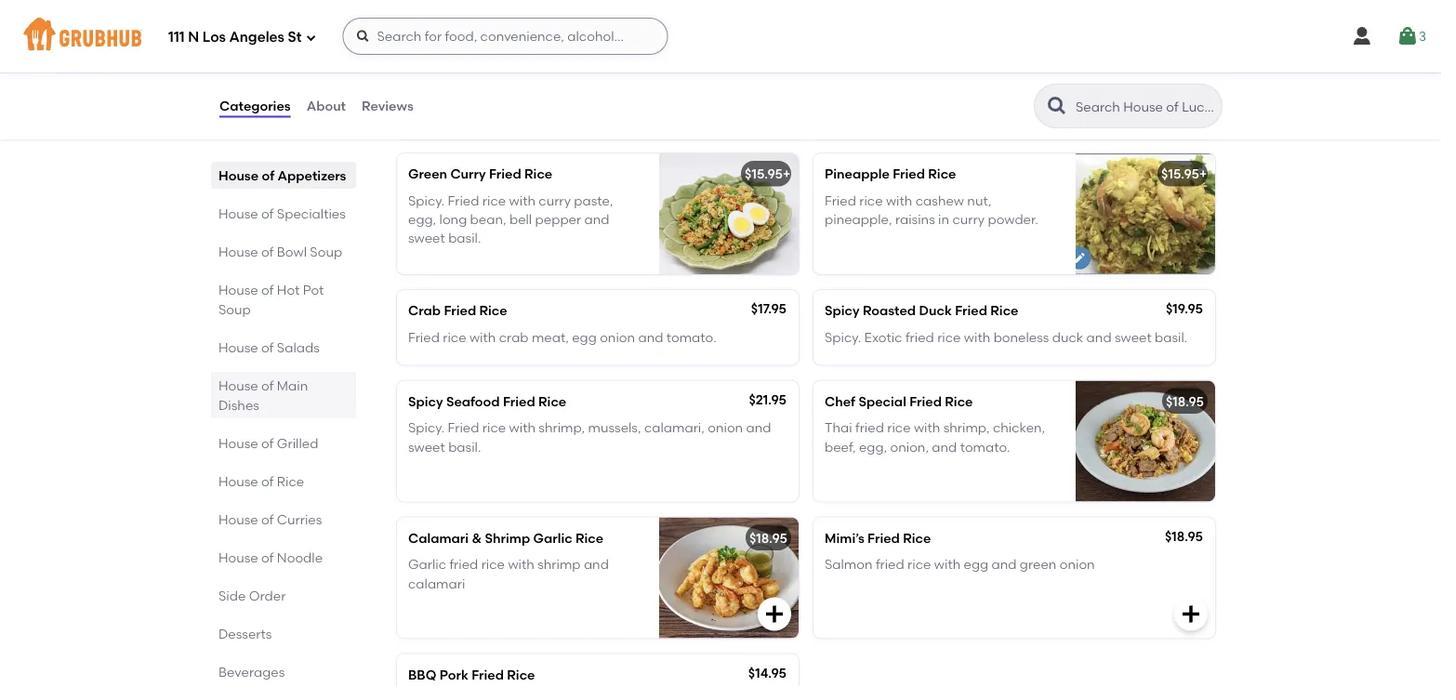 Task type: vqa. For each thing, say whether or not it's contained in the screenshot.
'Terms' link
no



Task type: locate. For each thing, give the bounding box(es) containing it.
thai up the beef,
[[825, 420, 853, 436]]

angeles
[[229, 29, 285, 46]]

0 horizontal spatial curry
[[539, 192, 571, 208]]

0 horizontal spatial tomato.
[[667, 329, 717, 345]]

egg, down the search for food, convenience, alcohol... search box at the left top of page
[[522, 56, 550, 72]]

spicy
[[825, 303, 860, 319], [408, 394, 443, 409]]

of up house of bowl soup
[[262, 206, 274, 221]]

rice inside tab
[[277, 474, 304, 489]]

spicy. inside spicy. fried rice with curry paste, egg, long bean, bell pepper and sweet basil.
[[408, 192, 445, 208]]

chef special fried rice image
[[1076, 381, 1216, 502]]

spicy left roasted on the right top
[[825, 303, 860, 319]]

rice for thai fried rice with shrimp, chicken, beef, egg, onion, and tomato.
[[888, 420, 911, 436]]

shrimp, left chicken,
[[944, 420, 990, 436]]

sweet right duck
[[1115, 329, 1152, 345]]

house up house of main dishes
[[219, 340, 258, 355]]

house inside house of main dishes
[[219, 378, 258, 394]]

rice down house of grilled tab
[[277, 474, 304, 489]]

sweet down long
[[408, 230, 445, 246]]

4 house from the top
[[219, 282, 258, 298]]

house up dishes
[[219, 378, 258, 394]]

house of hot pot soup
[[219, 282, 324, 317]]

with inside 'spicy. fried rice with bell pepper, chili and thai basil.' button
[[926, 56, 953, 72]]

1 vertical spatial bell
[[510, 211, 532, 227]]

spicy seafood fried rice
[[408, 394, 567, 409]]

1 horizontal spatial garlic
[[534, 530, 573, 546]]

0 vertical spatial egg,
[[522, 56, 550, 72]]

$15.95 + for fried rice with cashew nut, pineapple, raisins in curry powder.
[[1162, 166, 1208, 182]]

0 horizontal spatial thai
[[408, 29, 436, 45]]

of left the bowl
[[262, 244, 274, 260]]

+ down search house of luck thai bbq search box
[[1200, 166, 1208, 182]]

of up house of specialties
[[262, 167, 275, 183]]

fried inside button
[[865, 56, 896, 72]]

2 $15.95 from the left
[[1162, 166, 1200, 182]]

svg image
[[1352, 25, 1374, 47], [764, 603, 786, 626]]

fried inside thai fried rice with shrimp, chicken, beef, egg, onion, and tomato.
[[856, 420, 885, 436]]

of
[[262, 167, 275, 183], [262, 206, 274, 221], [262, 244, 274, 260], [262, 282, 274, 298], [262, 340, 274, 355], [262, 378, 274, 394], [262, 435, 274, 451], [262, 474, 274, 489], [262, 512, 274, 527], [262, 550, 274, 566]]

chef special fried rice
[[825, 394, 974, 409]]

pineapple fried rice image
[[1076, 154, 1216, 274]]

1 horizontal spatial egg
[[964, 557, 989, 573]]

1 horizontal spatial curry
[[953, 211, 985, 227]]

sweet down spicy seafood fried rice
[[408, 439, 445, 455]]

house of noodle
[[219, 550, 323, 566]]

with inside "fried rice with cashew nut, pineapple, raisins in curry powder."
[[886, 192, 913, 208]]

house left hot
[[219, 282, 258, 298]]

$15.95 + down search house of luck thai bbq search box
[[1162, 166, 1208, 182]]

bean,
[[470, 211, 507, 227]]

1 house from the top
[[219, 167, 259, 183]]

1 horizontal spatial thai
[[825, 420, 853, 436]]

curry down nut,
[[953, 211, 985, 227]]

house up house of specialties
[[219, 167, 259, 183]]

tomato.
[[667, 329, 717, 345], [961, 439, 1011, 455]]

2 vertical spatial sweet
[[408, 439, 445, 455]]

fried up tomato
[[434, 56, 463, 72]]

fried inside stir-fried rice with egg, green onion and tomato
[[434, 56, 463, 72]]

2 horizontal spatial thai
[[1090, 56, 1117, 72]]

2 vertical spatial thai
[[825, 420, 853, 436]]

rice inside garlic fried rice with shrimp and calamari
[[482, 557, 505, 573]]

garlic up calamari
[[408, 557, 447, 573]]

spicy. fried rice with curry paste, egg, long bean, bell pepper and sweet basil.
[[408, 192, 614, 246]]

thai up stir-
[[408, 29, 436, 45]]

$15.95 + left the pineapple
[[745, 166, 791, 182]]

house up house of bowl soup
[[219, 206, 258, 221]]

shrimp, for spicy seafood fried rice
[[539, 420, 585, 436]]

tomato. down chicken,
[[961, 439, 1011, 455]]

curry inside "fried rice with cashew nut, pineapple, raisins in curry powder."
[[953, 211, 985, 227]]

egg, left long
[[408, 211, 436, 227]]

basil. down seafood
[[449, 439, 481, 455]]

fried for egg,
[[856, 420, 885, 436]]

rice up spicy. fried rice with shrimp, mussels, calamari, onion and sweet basil. on the bottom of page
[[539, 394, 567, 409]]

1 of from the top
[[262, 167, 275, 183]]

1 horizontal spatial bell
[[956, 56, 978, 72]]

of inside house of hot pot soup
[[262, 282, 274, 298]]

stir-
[[408, 56, 434, 72]]

1 + from the left
[[783, 166, 791, 182]]

1 horizontal spatial egg,
[[522, 56, 550, 72]]

of inside house of main dishes
[[262, 378, 274, 394]]

$15.95
[[745, 166, 783, 182], [1162, 166, 1200, 182]]

0 vertical spatial bell
[[956, 56, 978, 72]]

egg
[[572, 329, 597, 345], [964, 557, 989, 573]]

egg, right the beef,
[[860, 439, 888, 455]]

with inside stir-fried rice with egg, green onion and tomato
[[493, 56, 519, 72]]

5 house from the top
[[219, 340, 258, 355]]

0 vertical spatial curry
[[539, 192, 571, 208]]

of for grilled
[[262, 435, 274, 451]]

house up the side on the bottom of page
[[219, 550, 258, 566]]

6 house from the top
[[219, 378, 258, 394]]

of down house of grilled
[[262, 474, 274, 489]]

fried down spicy roasted duck fried rice
[[906, 329, 935, 345]]

3 house from the top
[[219, 244, 258, 260]]

house for house of grilled
[[219, 435, 258, 451]]

7 house from the top
[[219, 435, 258, 451]]

rice inside spicy. fried rice with curry paste, egg, long bean, bell pepper and sweet basil.
[[483, 192, 506, 208]]

fried down special at the right
[[856, 420, 885, 436]]

house of rice
[[219, 474, 304, 489]]

fried for and
[[434, 56, 463, 72]]

1 vertical spatial thai
[[1090, 56, 1117, 72]]

salads
[[277, 340, 320, 355]]

rice for stir-fried rice with egg, green onion and tomato
[[466, 56, 490, 72]]

$14.95
[[749, 665, 787, 681]]

paste,
[[574, 192, 614, 208]]

egg, inside stir-fried rice with egg, green onion and tomato
[[522, 56, 550, 72]]

fried inside garlic fried rice with shrimp and calamari
[[450, 557, 478, 573]]

6 of from the top
[[262, 378, 274, 394]]

1 vertical spatial garlic
[[408, 557, 447, 573]]

0 horizontal spatial bell
[[510, 211, 532, 227]]

spicy for spicy roasted duck fried rice
[[825, 303, 860, 319]]

rice
[[466, 56, 490, 72], [899, 56, 923, 72], [483, 192, 506, 208], [860, 192, 883, 208], [443, 329, 467, 345], [938, 329, 961, 345], [483, 420, 506, 436], [888, 420, 911, 436], [482, 557, 505, 573], [908, 557, 932, 573]]

2 $15.95 + from the left
[[1162, 166, 1208, 182]]

10 house from the top
[[219, 550, 258, 566]]

1 horizontal spatial $15.95
[[1162, 166, 1200, 182]]

tomato. up calamari, on the bottom left of page
[[667, 329, 717, 345]]

bell
[[956, 56, 978, 72], [510, 211, 532, 227]]

of for bowl
[[262, 244, 274, 260]]

of for rice
[[262, 474, 274, 489]]

+ left the pineapple
[[783, 166, 791, 182]]

desserts
[[219, 626, 272, 642]]

0 horizontal spatial spicy
[[408, 394, 443, 409]]

8 of from the top
[[262, 474, 274, 489]]

spicy left seafood
[[408, 394, 443, 409]]

10 of from the top
[[262, 550, 274, 566]]

with
[[493, 56, 519, 72], [926, 56, 953, 72], [509, 192, 536, 208], [886, 192, 913, 208], [470, 329, 496, 345], [965, 329, 991, 345], [509, 420, 536, 436], [914, 420, 941, 436], [508, 557, 535, 573], [935, 557, 961, 573]]

house of hot pot soup tab
[[219, 280, 349, 319]]

0 vertical spatial green
[[553, 56, 590, 72]]

of left salads
[[262, 340, 274, 355]]

bell inside button
[[956, 56, 978, 72]]

house of main dishes
[[219, 378, 308, 413]]

seafood
[[446, 394, 500, 409]]

shrimp, inside thai fried rice with shrimp, chicken, beef, egg, onion, and tomato.
[[944, 420, 990, 436]]

1 vertical spatial egg,
[[408, 211, 436, 227]]

soup right the bowl
[[310, 244, 342, 260]]

rice inside button
[[899, 56, 923, 72]]

1 vertical spatial tomato.
[[961, 439, 1011, 455]]

2 vertical spatial egg,
[[860, 439, 888, 455]]

with inside garlic fried rice with shrimp and calamari
[[508, 557, 535, 573]]

1 vertical spatial curry
[[953, 211, 985, 227]]

salmon
[[825, 557, 873, 573]]

2 + from the left
[[1200, 166, 1208, 182]]

spicy. fried rice with shrimp, mussels, calamari, onion and sweet basil.
[[408, 420, 772, 455]]

0 vertical spatial sweet
[[408, 230, 445, 246]]

shrimp
[[538, 557, 581, 573]]

garlic up the shrimp
[[534, 530, 573, 546]]

soup
[[310, 244, 342, 260], [219, 301, 251, 317]]

$18.95 for garlic fried rice with shrimp and calamari
[[750, 530, 788, 546]]

0 vertical spatial spicy
[[825, 303, 860, 319]]

los
[[203, 29, 226, 46]]

house down house of rice
[[219, 512, 258, 527]]

fried inside "fried rice with cashew nut, pineapple, raisins in curry powder."
[[825, 192, 857, 208]]

rice up spicy. exotic fried rice with boneless duck and sweet basil.
[[991, 303, 1019, 319]]

0 vertical spatial tomato.
[[667, 329, 717, 345]]

basil. up search house of luck thai bbq search box
[[1120, 56, 1153, 72]]

curry up the pepper at top left
[[539, 192, 571, 208]]

house down house of grilled
[[219, 474, 258, 489]]

bowl
[[277, 244, 307, 260]]

1 horizontal spatial spicy
[[825, 303, 860, 319]]

shrimp, left mussels,
[[539, 420, 585, 436]]

0 horizontal spatial +
[[783, 166, 791, 182]]

basil. inside spicy. fried rice with curry paste, egg, long bean, bell pepper and sweet basil.
[[449, 230, 481, 246]]

9 house from the top
[[219, 512, 258, 527]]

+
[[783, 166, 791, 182], [1200, 166, 1208, 182]]

0 horizontal spatial svg image
[[764, 603, 786, 626]]

with inside spicy. fried rice with shrimp, mussels, calamari, onion and sweet basil.
[[509, 420, 536, 436]]

with for spicy. fried rice with shrimp, mussels, calamari, onion and sweet basil.
[[509, 420, 536, 436]]

1 $15.95 from the left
[[745, 166, 783, 182]]

fried
[[434, 56, 463, 72], [906, 329, 935, 345], [856, 420, 885, 436], [450, 557, 478, 573], [876, 557, 905, 573]]

rice
[[475, 29, 503, 45], [525, 166, 553, 182], [929, 166, 957, 182], [480, 303, 508, 319], [991, 303, 1019, 319], [539, 394, 567, 409], [945, 394, 974, 409], [277, 474, 304, 489], [576, 530, 604, 546], [904, 530, 932, 546], [507, 667, 535, 683]]

onion
[[593, 56, 629, 72], [600, 329, 635, 345], [708, 420, 743, 436], [1060, 557, 1096, 573]]

salmon fried rice with egg and green onion
[[825, 557, 1096, 573]]

0 horizontal spatial garlic
[[408, 557, 447, 573]]

of left noodle
[[262, 550, 274, 566]]

house for house of specialties
[[219, 206, 258, 221]]

soup up house of salads
[[219, 301, 251, 317]]

rice for spicy. fried rice with bell pepper, chili and thai basil.
[[899, 56, 923, 72]]

svg image up $14.95
[[764, 603, 786, 626]]

onion inside spicy. fried rice with shrimp, mussels, calamari, onion and sweet basil.
[[708, 420, 743, 436]]

thai inside 'spicy. fried rice with bell pepper, chili and thai basil.' button
[[1090, 56, 1117, 72]]

rice for garlic fried rice with shrimp and calamari
[[482, 557, 505, 573]]

0 vertical spatial thai
[[408, 29, 436, 45]]

rice inside stir-fried rice with egg, green onion and tomato
[[466, 56, 490, 72]]

basil. down long
[[449, 230, 481, 246]]

cashew
[[916, 192, 965, 208]]

of for hot
[[262, 282, 274, 298]]

sweet
[[408, 230, 445, 246], [1115, 329, 1152, 345], [408, 439, 445, 455]]

crab
[[499, 329, 529, 345]]

basil.
[[1120, 56, 1153, 72], [449, 230, 481, 246], [1155, 329, 1188, 345], [449, 439, 481, 455]]

spicy. fried rice with bell pepper, chili and thai basil.
[[825, 56, 1153, 72]]

meat,
[[532, 329, 569, 345]]

1 vertical spatial soup
[[219, 301, 251, 317]]

bell left pepper, at the right
[[956, 56, 978, 72]]

house left the bowl
[[219, 244, 258, 260]]

1 shrimp, from the left
[[539, 420, 585, 436]]

0 vertical spatial soup
[[310, 244, 342, 260]]

curry
[[539, 192, 571, 208], [953, 211, 985, 227]]

1 vertical spatial green
[[1020, 557, 1057, 573]]

spicy. inside button
[[825, 56, 862, 72]]

0 vertical spatial egg
[[572, 329, 597, 345]]

with inside spicy. fried rice with curry paste, egg, long bean, bell pepper and sweet basil.
[[509, 192, 536, 208]]

1 horizontal spatial tomato.
[[961, 439, 1011, 455]]

1 horizontal spatial shrimp,
[[944, 420, 990, 436]]

st
[[288, 29, 302, 46]]

house of noodle tab
[[219, 548, 349, 567]]

duck
[[1053, 329, 1084, 345]]

curries
[[277, 512, 322, 527]]

house for house of appetizers
[[219, 167, 259, 183]]

svg image
[[1397, 25, 1419, 47], [356, 29, 371, 44], [306, 32, 317, 43], [1181, 603, 1203, 626]]

rice inside spicy. fried rice with shrimp, mussels, calamari, onion and sweet basil.
[[483, 420, 506, 436]]

of left hot
[[262, 282, 274, 298]]

noodle
[[277, 550, 323, 566]]

3 of from the top
[[262, 244, 274, 260]]

1 vertical spatial svg image
[[764, 603, 786, 626]]

house for house of curries
[[219, 512, 258, 527]]

$15.95 for spicy. fried rice with curry paste, egg, long bean, bell pepper and sweet basil.
[[745, 166, 783, 182]]

egg, inside spicy. fried rice with curry paste, egg, long bean, bell pepper and sweet basil.
[[408, 211, 436, 227]]

about
[[307, 98, 346, 114]]

2 of from the top
[[262, 206, 274, 221]]

svg image left 3 'button' on the right top of the page
[[1352, 25, 1374, 47]]

1 horizontal spatial svg image
[[1352, 25, 1374, 47]]

1 horizontal spatial $15.95 +
[[1162, 166, 1208, 182]]

+ for spicy. fried rice with curry paste, egg, long bean, bell pepper and sweet basil.
[[783, 166, 791, 182]]

with for spicy. fried rice with bell pepper, chili and thai basil.
[[926, 56, 953, 72]]

with for garlic fried rice with shrimp and calamari
[[508, 557, 535, 573]]

of for main
[[262, 378, 274, 394]]

2 house from the top
[[219, 206, 258, 221]]

+ for fried rice with cashew nut, pineapple, raisins in curry powder.
[[1200, 166, 1208, 182]]

Search for food, convenience, alcohol... search field
[[343, 18, 668, 55]]

0 horizontal spatial $15.95 +
[[745, 166, 791, 182]]

9 of from the top
[[262, 512, 274, 527]]

thai right chili
[[1090, 56, 1117, 72]]

0 horizontal spatial soup
[[219, 301, 251, 317]]

0 horizontal spatial egg,
[[408, 211, 436, 227]]

7 of from the top
[[262, 435, 274, 451]]

sweet inside spicy. fried rice with curry paste, egg, long bean, bell pepper and sweet basil.
[[408, 230, 445, 246]]

green
[[553, 56, 590, 72], [1020, 557, 1057, 573]]

1 vertical spatial spicy
[[408, 394, 443, 409]]

shrimp, inside spicy. fried rice with shrimp, mussels, calamari, onion and sweet basil.
[[539, 420, 585, 436]]

garlic fried rice with shrimp and calamari
[[408, 557, 609, 591]]

side order tab
[[219, 586, 349, 606]]

8 house from the top
[[219, 474, 258, 489]]

house of salads tab
[[219, 338, 349, 357]]

tomato. inside thai fried rice with shrimp, chicken, beef, egg, onion, and tomato.
[[961, 439, 1011, 455]]

house inside house of hot pot soup
[[219, 282, 258, 298]]

rice up the shrimp
[[576, 530, 604, 546]]

fried down &
[[450, 557, 478, 573]]

2 horizontal spatial egg,
[[860, 439, 888, 455]]

4 of from the top
[[262, 282, 274, 298]]

bell right bean,
[[510, 211, 532, 227]]

0 horizontal spatial shrimp,
[[539, 420, 585, 436]]

0 vertical spatial svg image
[[1352, 25, 1374, 47]]

curry inside spicy. fried rice with curry paste, egg, long bean, bell pepper and sweet basil.
[[539, 192, 571, 208]]

5 of from the top
[[262, 340, 274, 355]]

fried down mimi's fried rice
[[876, 557, 905, 573]]

of left main
[[262, 378, 274, 394]]

fried rice with cashew nut, pineapple, raisins in curry powder.
[[825, 192, 1039, 227]]

thai inside thai fried rice with shrimp, chicken, beef, egg, onion, and tomato.
[[825, 420, 853, 436]]

spicy. inside spicy. fried rice with shrimp, mussels, calamari, onion and sweet basil.
[[408, 420, 445, 436]]

rice inside thai fried rice with shrimp, chicken, beef, egg, onion, and tomato.
[[888, 420, 911, 436]]

of left grilled
[[262, 435, 274, 451]]

thai
[[408, 29, 436, 45], [1090, 56, 1117, 72], [825, 420, 853, 436]]

spicy. for spicy. exotic fried rice with boneless duck and sweet basil.
[[825, 329, 862, 345]]

search icon image
[[1047, 95, 1069, 117]]

1 $15.95 + from the left
[[745, 166, 791, 182]]

of left curries
[[262, 512, 274, 527]]

0 horizontal spatial green
[[553, 56, 590, 72]]

spicy. exotic fried rice with boneless duck and sweet basil.
[[825, 329, 1188, 345]]

1 horizontal spatial +
[[1200, 166, 1208, 182]]

1 vertical spatial egg
[[964, 557, 989, 573]]

house of grilled tab
[[219, 434, 349, 453]]

0 horizontal spatial $15.95
[[745, 166, 783, 182]]

house of curries
[[219, 512, 322, 527]]

spicy. for spicy. fried rice with curry paste, egg, long bean, bell pepper and sweet basil.
[[408, 192, 445, 208]]

house for house of rice
[[219, 474, 258, 489]]

house of appetizers tab
[[219, 166, 349, 185]]

2 shrimp, from the left
[[944, 420, 990, 436]]

rice up the crab
[[480, 303, 508, 319]]

with inside thai fried rice with shrimp, chicken, beef, egg, onion, and tomato.
[[914, 420, 941, 436]]

house down dishes
[[219, 435, 258, 451]]



Task type: describe. For each thing, give the bounding box(es) containing it.
bell inside spicy. fried rice with curry paste, egg, long bean, bell pepper and sweet basil.
[[510, 211, 532, 227]]

of for salads
[[262, 340, 274, 355]]

rice inside "fried rice with cashew nut, pineapple, raisins in curry powder."
[[860, 192, 883, 208]]

house of specialties tab
[[219, 204, 349, 223]]

house of curries tab
[[219, 510, 349, 529]]

categories
[[220, 98, 291, 114]]

spicy. for spicy. fried rice with shrimp, mussels, calamari, onion and sweet basil.
[[408, 420, 445, 436]]

desserts tab
[[219, 624, 349, 644]]

house of main dishes tab
[[219, 376, 349, 415]]

house for house of main dishes
[[219, 378, 258, 394]]

main
[[277, 378, 308, 394]]

chicken,
[[993, 420, 1046, 436]]

duck
[[920, 303, 952, 319]]

basil. inside spicy. fried rice with shrimp, mussels, calamari, onion and sweet basil.
[[449, 439, 481, 455]]

calamari & shrimp garlic rice
[[408, 530, 604, 546]]

house for house of salads
[[219, 340, 258, 355]]

onion inside stir-fried rice with egg, green onion and tomato
[[593, 56, 629, 72]]

and inside button
[[1062, 56, 1087, 72]]

3 button
[[1397, 20, 1427, 53]]

beverages
[[219, 664, 285, 680]]

$19.95
[[1167, 301, 1204, 317]]

0 horizontal spatial egg
[[572, 329, 597, 345]]

and inside thai fried rice with shrimp, chicken, beef, egg, onion, and tomato.
[[932, 439, 958, 455]]

house of specialties
[[219, 206, 346, 221]]

pepper
[[535, 211, 582, 227]]

dishes
[[219, 397, 259, 413]]

main navigation navigation
[[0, 0, 1442, 73]]

shrimp, for chef special fried rice
[[944, 420, 990, 436]]

0 vertical spatial garlic
[[534, 530, 573, 546]]

house for house of noodle
[[219, 550, 258, 566]]

crab fried rice
[[408, 303, 508, 319]]

svg image inside 3 'button'
[[1397, 25, 1419, 47]]

powder.
[[988, 211, 1039, 227]]

rice up stir-fried rice with egg, green onion and tomato
[[475, 29, 503, 45]]

reviews
[[362, 98, 414, 114]]

beef,
[[825, 439, 856, 455]]

rice up the pepper at top left
[[525, 166, 553, 182]]

spicy. for spicy. fried rice with bell pepper, chili and thai basil.
[[825, 56, 862, 72]]

with for salmon fried rice with egg and green onion
[[935, 557, 961, 573]]

bbq
[[408, 667, 437, 683]]

about button
[[306, 73, 347, 140]]

categories button
[[219, 73, 292, 140]]

thai for thai fried rice with shrimp, chicken, beef, egg, onion, and tomato.
[[825, 420, 853, 436]]

and inside garlic fried rice with shrimp and calamari
[[584, 557, 609, 573]]

calamari
[[408, 576, 465, 591]]

house of salads
[[219, 340, 320, 355]]

exotic
[[865, 329, 903, 345]]

mussels,
[[588, 420, 642, 436]]

green
[[408, 166, 447, 182]]

of for noodle
[[262, 550, 274, 566]]

reviews button
[[361, 73, 415, 140]]

side order
[[219, 588, 286, 604]]

thai fried rice image
[[660, 17, 799, 138]]

side
[[219, 588, 246, 604]]

thai for thai fried rice
[[408, 29, 436, 45]]

n
[[188, 29, 199, 46]]

shrimp
[[485, 530, 530, 546]]

111 n los angeles st
[[168, 29, 302, 46]]

hot
[[277, 282, 300, 298]]

pineapple,
[[825, 211, 893, 227]]

house for house of bowl soup
[[219, 244, 258, 260]]

sweet inside spicy. fried rice with shrimp, mussels, calamari, onion and sweet basil.
[[408, 439, 445, 455]]

specialties
[[277, 206, 346, 221]]

house of bowl soup tab
[[219, 242, 349, 261]]

boneless
[[994, 329, 1050, 345]]

mimi's fried rice
[[825, 530, 932, 546]]

and inside spicy. fried rice with curry paste, egg, long bean, bell pepper and sweet basil.
[[585, 211, 610, 227]]

basil. down $19.95 on the right top of page
[[1155, 329, 1188, 345]]

with for thai fried rice with shrimp, chicken, beef, egg, onion, and tomato.
[[914, 420, 941, 436]]

green curry fried rice
[[408, 166, 553, 182]]

and inside spicy. fried rice with shrimp, mussels, calamari, onion and sweet basil.
[[747, 420, 772, 436]]

chef
[[825, 394, 856, 409]]

$17.95
[[751, 301, 787, 317]]

house of bowl soup
[[219, 244, 342, 260]]

fried inside spicy. fried rice with curry paste, egg, long bean, bell pepper and sweet basil.
[[448, 192, 480, 208]]

rice up thai fried rice with shrimp, chicken, beef, egg, onion, and tomato.
[[945, 394, 974, 409]]

beverages tab
[[219, 662, 349, 682]]

with for spicy. fried rice with curry paste, egg, long bean, bell pepper and sweet basil.
[[509, 192, 536, 208]]

rice up cashew
[[929, 166, 957, 182]]

Search House of Luck Thai BBQ search field
[[1074, 98, 1217, 115]]

grilled
[[277, 435, 318, 451]]

calamari
[[408, 530, 469, 546]]

pork
[[440, 667, 469, 683]]

thai fried rice
[[408, 29, 503, 45]]

rice for salmon fried rice with egg and green onion
[[908, 557, 932, 573]]

chili
[[1033, 56, 1058, 72]]

house of rice tab
[[219, 472, 349, 491]]

appetizers
[[278, 167, 346, 183]]

&
[[472, 530, 482, 546]]

fried for onion
[[876, 557, 905, 573]]

rice for spicy. fried rice with shrimp, mussels, calamari, onion and sweet basil.
[[483, 420, 506, 436]]

in
[[939, 211, 950, 227]]

$15.95 for fried rice with cashew nut, pineapple, raisins in curry powder.
[[1162, 166, 1200, 182]]

of for appetizers
[[262, 167, 275, 183]]

111
[[168, 29, 185, 46]]

calamari,
[[645, 420, 705, 436]]

house of appetizers
[[219, 167, 346, 183]]

1 horizontal spatial soup
[[310, 244, 342, 260]]

spicy roasted duck fried rice
[[825, 303, 1019, 319]]

fried inside spicy. fried rice with shrimp, mussels, calamari, onion and sweet basil.
[[448, 420, 480, 436]]

green curry fried rice image
[[660, 154, 799, 274]]

1 vertical spatial sweet
[[1115, 329, 1152, 345]]

crab
[[408, 303, 441, 319]]

rice right 'pork'
[[507, 667, 535, 683]]

pineapple fried rice
[[825, 166, 957, 182]]

house of grilled
[[219, 435, 318, 451]]

spicy. fried rice with bell pepper, chili and thai basil. button
[[814, 17, 1216, 138]]

house for house of hot pot soup
[[219, 282, 258, 298]]

green inside stir-fried rice with egg, green onion and tomato
[[553, 56, 590, 72]]

order
[[249, 588, 286, 604]]

of for curries
[[262, 512, 274, 527]]

onion,
[[891, 439, 929, 455]]

$21.95
[[749, 392, 787, 408]]

3
[[1419, 28, 1427, 44]]

$15.95 + for spicy. fried rice with curry paste, egg, long bean, bell pepper and sweet basil.
[[745, 166, 791, 182]]

stir-fried rice with egg, green onion and tomato
[[408, 56, 629, 90]]

fried rice with crab meat, egg onion and tomato.
[[408, 329, 717, 345]]

$18.95 for thai fried rice with shrimp, chicken, beef, egg, onion, and tomato.
[[1167, 394, 1205, 409]]

rice up the salmon fried rice with egg and green onion
[[904, 530, 932, 546]]

1 horizontal spatial green
[[1020, 557, 1057, 573]]

long
[[440, 211, 467, 227]]

spicy for spicy seafood fried rice
[[408, 394, 443, 409]]

roasted
[[863, 303, 916, 319]]

basil. inside 'spicy. fried rice with bell pepper, chili and thai basil.' button
[[1120, 56, 1153, 72]]

curry
[[451, 166, 486, 182]]

rice for spicy. fried rice with curry paste, egg, long bean, bell pepper and sweet basil.
[[483, 192, 506, 208]]

special
[[859, 394, 907, 409]]

tomato
[[437, 75, 484, 90]]

svg image inside the main navigation navigation
[[1352, 25, 1374, 47]]

raisins
[[896, 211, 936, 227]]

pineapple
[[825, 166, 890, 182]]

calamari & shrimp garlic rice image
[[660, 518, 799, 639]]

and inside stir-fried rice with egg, green onion and tomato
[[408, 75, 433, 90]]

mimi's
[[825, 530, 865, 546]]

garlic inside garlic fried rice with shrimp and calamari
[[408, 557, 447, 573]]

soup inside house of hot pot soup
[[219, 301, 251, 317]]

pot
[[303, 282, 324, 298]]

pepper,
[[981, 56, 1030, 72]]

bbq pork fried rice
[[408, 667, 535, 683]]

egg, inside thai fried rice with shrimp, chicken, beef, egg, onion, and tomato.
[[860, 439, 888, 455]]

with for stir-fried rice with egg, green onion and tomato
[[493, 56, 519, 72]]

of for specialties
[[262, 206, 274, 221]]



